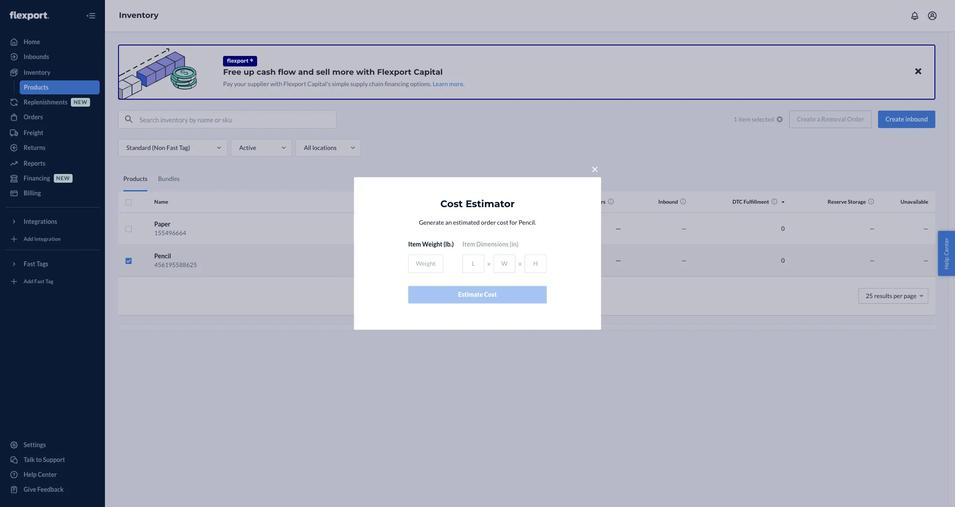 Task type: describe. For each thing, give the bounding box(es) containing it.
1 horizontal spatial flexport
[[377, 67, 412, 77]]

create inbound button
[[878, 111, 935, 128]]

your
[[234, 80, 246, 87]]

pay
[[223, 80, 233, 87]]

close navigation image
[[86, 10, 96, 21]]

standard
[[126, 144, 151, 151]]

add integration link
[[5, 232, 100, 246]]

help inside button
[[943, 257, 950, 270]]

up
[[244, 67, 254, 77]]

settings
[[24, 441, 46, 449]]

0 horizontal spatial products
[[24, 84, 49, 91]]

selected
[[752, 115, 774, 123]]

learn more link
[[433, 80, 463, 87]]

and
[[298, 67, 314, 77]]

estimate link for 456195588625
[[532, 256, 556, 264]]

dtc fulfillment
[[732, 199, 769, 205]]

0 vertical spatial orders
[[24, 113, 43, 121]]

results
[[874, 292, 892, 299]]

estimate inside button
[[458, 291, 483, 299]]

estimated
[[453, 219, 480, 226]]

locations
[[312, 144, 337, 151]]

capital
[[414, 67, 443, 77]]

1 vertical spatial orders
[[589, 199, 606, 205]]

paper
[[154, 220, 170, 228]]

L text field
[[463, 255, 484, 273]]

check square image
[[125, 258, 132, 265]]

orders link
[[5, 110, 100, 124]]

storage
[[848, 199, 866, 205]]

financing
[[385, 80, 409, 87]]

unavailable
[[901, 199, 928, 205]]

options.
[[410, 80, 432, 87]]

0 vertical spatial more
[[332, 67, 354, 77]]

generate
[[419, 219, 444, 226]]

add integration
[[24, 236, 61, 242]]

add fast tag link
[[5, 275, 100, 289]]

new for financing
[[56, 175, 70, 182]]

paper 155496664
[[154, 220, 186, 236]]

freight
[[24, 129, 43, 136]]

Search inventory by name or sku text field
[[140, 111, 336, 128]]

inbounds
[[24, 53, 49, 60]]

item
[[738, 115, 751, 123]]

order
[[481, 219, 496, 226]]

1 item selected
[[734, 115, 774, 123]]

help center button
[[938, 231, 955, 276]]

456195588625
[[154, 261, 197, 268]]

dtc
[[732, 199, 743, 205]]

pencil.
[[519, 219, 536, 226]]

1 vertical spatial with
[[270, 80, 282, 87]]

estimate cost
[[458, 291, 497, 299]]

inbounds link
[[5, 50, 100, 64]]

(in)
[[510, 241, 519, 248]]

talk to support button
[[5, 453, 100, 467]]

financing
[[24, 174, 50, 182]]

free up cash flow and sell more with flexport capital pay your supplier with flexport capital's simple supply chain financing options. learn more .
[[223, 67, 465, 87]]

.
[[463, 80, 465, 87]]

add for add integration
[[24, 236, 33, 242]]

feedback
[[37, 486, 64, 493]]

× button
[[589, 160, 601, 176]]

1 vertical spatial center
[[38, 471, 57, 478]]

billing
[[24, 189, 41, 197]]

weight
[[422, 241, 442, 248]]

pencil
[[154, 252, 171, 260]]

support
[[43, 456, 65, 464]]

close image
[[915, 66, 921, 77]]

home
[[24, 38, 40, 45]]

learn
[[433, 80, 448, 87]]

estimate cost button
[[408, 286, 547, 304]]

estimator
[[466, 198, 515, 210]]

item weight (lb.)
[[408, 241, 454, 248]]

×
[[591, 162, 598, 176]]

1 horizontal spatial inventory link
[[119, 11, 159, 20]]

cost
[[497, 219, 508, 226]]

Weight text field
[[408, 255, 443, 273]]

25
[[866, 292, 873, 299]]

fast inside 'link'
[[34, 278, 44, 285]]

1 horizontal spatial fast
[[166, 144, 178, 151]]

item for item weight (lb.)
[[408, 241, 421, 248]]

inbound
[[905, 115, 928, 123]]

reports
[[24, 160, 45, 167]]

― for 155496664
[[615, 225, 621, 232]]

freight link
[[5, 126, 100, 140]]

inbound
[[658, 199, 678, 205]]

give feedback
[[24, 486, 64, 493]]

(non
[[152, 144, 165, 151]]

talk
[[24, 456, 35, 464]]

tag)
[[179, 144, 190, 151]]

1 vertical spatial products
[[123, 175, 148, 182]]

sell
[[316, 67, 330, 77]]

billing link
[[5, 186, 100, 200]]

cost inside estimate cost button
[[484, 291, 497, 299]]

0 vertical spatial inventory
[[119, 11, 159, 20]]

0 for 155496664
[[781, 225, 785, 232]]

1 fulfillment from the left
[[512, 199, 538, 205]]

cash
[[257, 67, 276, 77]]

(lb.)
[[444, 241, 454, 248]]

1 vertical spatial help
[[24, 471, 37, 478]]

flexport logo image
[[10, 11, 49, 20]]



Task type: vqa. For each thing, say whether or not it's contained in the screenshot.
number field
no



Task type: locate. For each thing, give the bounding box(es) containing it.
an
[[445, 219, 452, 226]]

help center
[[943, 238, 950, 270], [24, 471, 57, 478]]

0 horizontal spatial cost
[[440, 198, 463, 210]]

fast
[[166, 144, 178, 151], [34, 278, 44, 285]]

0 vertical spatial 0
[[781, 225, 785, 232]]

reserve storage
[[828, 199, 866, 205]]

simple
[[332, 80, 349, 87]]

returns link
[[5, 141, 100, 155]]

x right the w text box
[[519, 260, 522, 267]]

item dimensions (in)
[[463, 241, 519, 248]]

0 horizontal spatial inventory
[[24, 69, 50, 76]]

1
[[734, 115, 737, 123]]

0 horizontal spatial new
[[56, 175, 70, 182]]

1 vertical spatial 0
[[781, 256, 785, 264]]

center
[[943, 238, 950, 256], [38, 471, 57, 478]]

products down standard
[[123, 175, 148, 182]]

2 add from the top
[[24, 278, 33, 285]]

estimate link for 155496664
[[532, 225, 556, 232]]

new down reports link
[[56, 175, 70, 182]]

1 vertical spatial fast
[[34, 278, 44, 285]]

fast left the tag)
[[166, 144, 178, 151]]

active
[[239, 144, 256, 151]]

1 add from the top
[[24, 236, 33, 242]]

capital's
[[307, 80, 331, 87]]

1 vertical spatial cost
[[484, 291, 497, 299]]

fulfillment fee
[[512, 199, 547, 205]]

cost up the an
[[440, 198, 463, 210]]

0 vertical spatial estimate link
[[532, 225, 556, 232]]

help
[[943, 257, 950, 270], [24, 471, 37, 478]]

0 horizontal spatial fast
[[34, 278, 44, 285]]

0 horizontal spatial x
[[487, 260, 491, 267]]

square image
[[125, 199, 132, 206], [125, 226, 132, 233]]

―
[[615, 225, 621, 232], [615, 256, 621, 264]]

1 vertical spatial estimate link
[[532, 256, 556, 264]]

1 horizontal spatial inventory
[[119, 11, 159, 20]]

new
[[74, 99, 87, 106], [56, 175, 70, 182]]

dimensions
[[476, 241, 509, 248]]

flexport down flow
[[284, 80, 306, 87]]

2 x from the left
[[519, 260, 522, 267]]

0 vertical spatial center
[[943, 238, 950, 256]]

settings link
[[5, 438, 100, 452]]

orders right 30d
[[589, 199, 606, 205]]

estimate for 155496664
[[532, 225, 556, 232]]

talk to support
[[24, 456, 65, 464]]

per
[[894, 292, 903, 299]]

flexport
[[377, 67, 412, 77], [284, 80, 306, 87]]

page
[[904, 292, 917, 299]]

standard (non fast tag)
[[126, 144, 190, 151]]

square image left name
[[125, 199, 132, 206]]

chain
[[369, 80, 383, 87]]

25 results per page option
[[866, 292, 917, 299]]

cost
[[440, 198, 463, 210], [484, 291, 497, 299]]

2 item from the left
[[463, 241, 475, 248]]

2 fulfillment from the left
[[744, 199, 769, 205]]

pencil 456195588625
[[154, 252, 197, 268]]

0 vertical spatial cost
[[440, 198, 463, 210]]

1 0 from the top
[[781, 225, 785, 232]]

products link
[[19, 80, 100, 94]]

with
[[356, 67, 375, 77], [270, 80, 282, 87]]

help center inside button
[[943, 238, 950, 270]]

1 vertical spatial more
[[449, 80, 463, 87]]

0 vertical spatial help
[[943, 257, 950, 270]]

155496664
[[154, 229, 186, 236]]

2 vertical spatial estimate
[[458, 291, 483, 299]]

square image up check square image
[[125, 226, 132, 233]]

1 vertical spatial ―
[[615, 256, 621, 264]]

name
[[154, 199, 168, 205]]

1 horizontal spatial orders
[[589, 199, 606, 205]]

for
[[510, 219, 517, 226]]

1 vertical spatial flexport
[[284, 80, 306, 87]]

fast left tag
[[34, 278, 44, 285]]

1 vertical spatial estimate
[[532, 256, 556, 264]]

0 vertical spatial help center
[[943, 238, 950, 270]]

0 vertical spatial estimate
[[532, 225, 556, 232]]

0 horizontal spatial fulfillment
[[512, 199, 538, 205]]

― for 456195588625
[[615, 256, 621, 264]]

orders
[[24, 113, 43, 121], [589, 199, 606, 205]]

add for add fast tag
[[24, 278, 33, 285]]

item for item dimensions (in)
[[463, 241, 475, 248]]

add left tag
[[24, 278, 33, 285]]

create
[[886, 115, 904, 123]]

1 ― from the top
[[615, 225, 621, 232]]

1 item from the left
[[408, 241, 421, 248]]

1 square image from the top
[[125, 199, 132, 206]]

all
[[304, 144, 311, 151]]

flexport up financing
[[377, 67, 412, 77]]

1 horizontal spatial with
[[356, 67, 375, 77]]

item
[[408, 241, 421, 248], [463, 241, 475, 248]]

free
[[223, 67, 241, 77]]

0 vertical spatial inventory link
[[119, 11, 159, 20]]

give
[[24, 486, 36, 493]]

0 vertical spatial with
[[356, 67, 375, 77]]

orders up freight
[[24, 113, 43, 121]]

products up replenishments
[[24, 84, 49, 91]]

0 vertical spatial fast
[[166, 144, 178, 151]]

0 vertical spatial new
[[74, 99, 87, 106]]

1 vertical spatial inventory link
[[5, 66, 100, 80]]

returns
[[24, 144, 45, 151]]

integration
[[34, 236, 61, 242]]

reserve
[[828, 199, 847, 205]]

25 results per page
[[866, 292, 917, 299]]

estimate up chevron right icon at the bottom of page
[[532, 256, 556, 264]]

estimate down l text box
[[458, 291, 483, 299]]

square image for 30d orders
[[125, 199, 132, 206]]

supply
[[350, 80, 368, 87]]

generate an estimated order cost for pencil.
[[419, 219, 536, 226]]

times circle image
[[777, 116, 783, 122]]

1 horizontal spatial item
[[463, 241, 475, 248]]

fulfillment left fee
[[512, 199, 538, 205]]

0 vertical spatial products
[[24, 84, 49, 91]]

1 horizontal spatial help
[[943, 257, 950, 270]]

H text field
[[525, 255, 547, 273]]

cost down the w text box
[[484, 291, 497, 299]]

0 horizontal spatial inventory link
[[5, 66, 100, 80]]

estimate link up chevron right icon at the bottom of page
[[532, 256, 556, 264]]

create inbound
[[886, 115, 928, 123]]

1 vertical spatial help center
[[24, 471, 57, 478]]

0 horizontal spatial center
[[38, 471, 57, 478]]

1 vertical spatial new
[[56, 175, 70, 182]]

0
[[781, 225, 785, 232], [781, 256, 785, 264]]

0 horizontal spatial flexport
[[284, 80, 306, 87]]

0 horizontal spatial item
[[408, 241, 421, 248]]

add inside 'link'
[[24, 278, 33, 285]]

1 horizontal spatial products
[[123, 175, 148, 182]]

30d orders
[[579, 199, 606, 205]]

estimate
[[532, 225, 556, 232], [532, 256, 556, 264], [458, 291, 483, 299]]

1 horizontal spatial fulfillment
[[744, 199, 769, 205]]

fee
[[539, 199, 547, 205]]

products
[[24, 84, 49, 91], [123, 175, 148, 182]]

0 horizontal spatial with
[[270, 80, 282, 87]]

1 horizontal spatial new
[[74, 99, 87, 106]]

—
[[682, 225, 687, 232], [870, 225, 875, 232], [923, 225, 928, 232], [682, 256, 687, 264], [870, 256, 875, 264], [923, 256, 928, 264]]

2 estimate link from the top
[[532, 256, 556, 264]]

0 horizontal spatial orders
[[24, 113, 43, 121]]

1 horizontal spatial x
[[519, 260, 522, 267]]

with up supply
[[356, 67, 375, 77]]

1 x from the left
[[487, 260, 491, 267]]

2 square image from the top
[[125, 226, 132, 233]]

0 vertical spatial add
[[24, 236, 33, 242]]

0 horizontal spatial more
[[332, 67, 354, 77]]

center inside button
[[943, 238, 950, 256]]

1 horizontal spatial center
[[943, 238, 950, 256]]

estimate down fee
[[532, 225, 556, 232]]

help center link
[[5, 468, 100, 482]]

estimate for 456195588625
[[532, 256, 556, 264]]

replenishments
[[24, 98, 68, 106]]

1 vertical spatial inventory
[[24, 69, 50, 76]]

1 horizontal spatial more
[[449, 80, 463, 87]]

1 horizontal spatial cost
[[484, 291, 497, 299]]

inventory link
[[119, 11, 159, 20], [5, 66, 100, 80]]

more up simple
[[332, 67, 354, 77]]

x left the w text box
[[487, 260, 491, 267]]

0 vertical spatial ―
[[615, 225, 621, 232]]

0 for 456195588625
[[781, 256, 785, 264]]

item up l text box
[[463, 241, 475, 248]]

with down cash at the top left of page
[[270, 80, 282, 87]]

30d
[[579, 199, 588, 205]]

estimate link down fee
[[532, 225, 556, 232]]

W text field
[[494, 255, 515, 273]]

1 horizontal spatial help center
[[943, 238, 950, 270]]

1 vertical spatial square image
[[125, 226, 132, 233]]

add
[[24, 236, 33, 242], [24, 278, 33, 285]]

1 estimate link from the top
[[532, 225, 556, 232]]

2 0 from the top
[[781, 256, 785, 264]]

0 horizontal spatial help center
[[24, 471, 57, 478]]

item left weight at top left
[[408, 241, 421, 248]]

square image for ―
[[125, 226, 132, 233]]

2 ― from the top
[[615, 256, 621, 264]]

to
[[36, 456, 42, 464]]

more right the learn on the left top of page
[[449, 80, 463, 87]]

give feedback button
[[5, 483, 100, 497]]

new for replenishments
[[74, 99, 87, 106]]

home link
[[5, 35, 100, 49]]

all locations
[[304, 144, 337, 151]]

chevron right image
[[548, 293, 551, 299]]

bundles
[[158, 175, 180, 182]]

flow
[[278, 67, 296, 77]]

add fast tag
[[24, 278, 53, 285]]

new down products link
[[74, 99, 87, 106]]

1 vertical spatial add
[[24, 278, 33, 285]]

0 horizontal spatial help
[[24, 471, 37, 478]]

add left integration
[[24, 236, 33, 242]]

0 vertical spatial square image
[[125, 199, 132, 206]]

reports link
[[5, 157, 100, 171]]

fulfillment right dtc
[[744, 199, 769, 205]]

0 vertical spatial flexport
[[377, 67, 412, 77]]

cost estimator
[[440, 198, 515, 210]]

× document
[[354, 160, 601, 330]]



